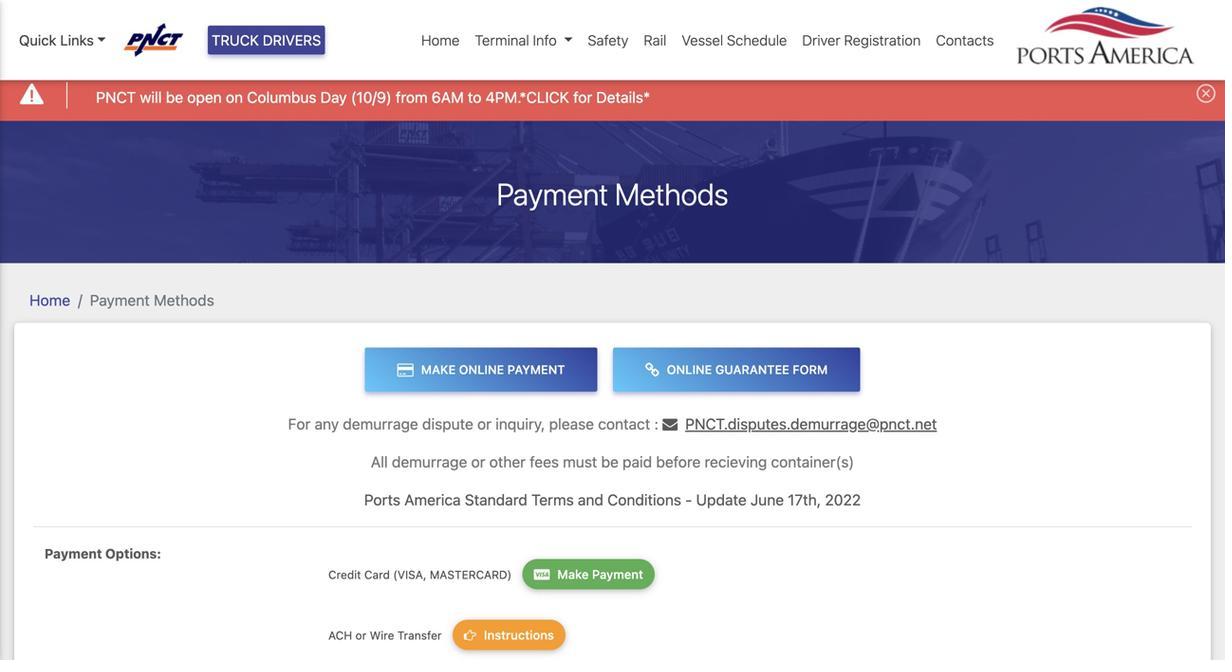 Task type: vqa. For each thing, say whether or not it's contained in the screenshot.
FLEXIBLE SERVICE image
no



Task type: describe. For each thing, give the bounding box(es) containing it.
wire
[[370, 630, 394, 643]]

safety link
[[580, 22, 636, 58]]

make online payment
[[421, 363, 565, 377]]

pnct
[[96, 88, 136, 106]]

online guarantee form link
[[613, 348, 861, 392]]

will
[[140, 88, 162, 106]]

and
[[578, 491, 604, 509]]

america
[[405, 491, 461, 509]]

on
[[226, 88, 243, 106]]

4pm.*click
[[486, 88, 570, 106]]

open
[[187, 88, 222, 106]]

pnct will be open on columbus day (10/9) from 6am to 4pm.*click for details* link
[[96, 86, 650, 109]]

terminal
[[475, 32, 530, 48]]

links
[[60, 32, 94, 48]]

make for make payment
[[558, 568, 589, 582]]

to
[[468, 88, 482, 106]]

1 horizontal spatial payment methods
[[497, 176, 729, 212]]

contacts
[[936, 32, 995, 48]]

terms
[[532, 491, 574, 509]]

all demurrage or other fees must be paid before recieving container(s)
[[371, 453, 855, 471]]

truck drivers link
[[208, 26, 325, 55]]

for any demurrage dispute or inquiry, please contact :
[[288, 415, 663, 433]]

fees
[[530, 453, 559, 471]]

credit card (visa, mastercard)
[[329, 569, 515, 582]]

ports
[[364, 491, 401, 509]]

ports america standard terms and conditions - update june 17th, 2022
[[364, 491, 861, 509]]

quick links
[[19, 32, 94, 48]]

info
[[533, 32, 557, 48]]

before
[[656, 453, 701, 471]]

payment options:
[[45, 546, 161, 562]]

recieving
[[705, 453, 767, 471]]

conditions
[[608, 491, 682, 509]]

1 vertical spatial methods
[[154, 292, 214, 310]]

2 vertical spatial or
[[356, 630, 367, 643]]

driver registration link
[[795, 22, 929, 58]]

card
[[364, 569, 390, 582]]

0 horizontal spatial payment methods
[[90, 292, 214, 310]]

pnct will be open on columbus day (10/9) from 6am to 4pm.*click for details* alert
[[0, 70, 1226, 121]]

registration
[[845, 32, 921, 48]]

quick links link
[[19, 29, 106, 51]]

inquiry,
[[496, 415, 545, 433]]

any
[[315, 415, 339, 433]]

rail link
[[636, 22, 674, 58]]

terminal info
[[475, 32, 557, 48]]

quick
[[19, 32, 56, 48]]

0 horizontal spatial home link
[[29, 292, 70, 310]]

contacts link
[[929, 22, 1002, 58]]

safety
[[588, 32, 629, 48]]

hand o right image
[[464, 630, 484, 642]]

make online payment link
[[365, 348, 598, 392]]

instructions
[[484, 629, 554, 643]]

envelope image
[[663, 417, 678, 432]]

vessel schedule
[[682, 32, 787, 48]]

2 online from the left
[[667, 363, 712, 377]]

dispute
[[422, 415, 474, 433]]

-
[[686, 491, 692, 509]]

from
[[396, 88, 428, 106]]



Task type: locate. For each thing, give the bounding box(es) containing it.
or left other
[[471, 453, 486, 471]]

online
[[459, 363, 504, 377], [667, 363, 712, 377]]

other
[[490, 453, 526, 471]]

contact
[[598, 415, 651, 433]]

1 vertical spatial be
[[601, 453, 619, 471]]

pnct.disputes.demurrage@pnct.net
[[686, 415, 937, 433]]

be inside alert
[[166, 88, 183, 106]]

1 vertical spatial payment methods
[[90, 292, 214, 310]]

1 online from the left
[[459, 363, 504, 377]]

0 vertical spatial make
[[421, 363, 456, 377]]

transfer
[[398, 630, 442, 643]]

driver
[[803, 32, 841, 48]]

mastercard)
[[430, 569, 512, 582]]

0 vertical spatial methods
[[615, 176, 729, 212]]

(10/9)
[[351, 88, 392, 106]]

standard
[[465, 491, 528, 509]]

close image
[[1197, 84, 1216, 103]]

truck drivers
[[212, 32, 321, 48]]

(visa,
[[393, 569, 427, 582]]

demurrage
[[343, 415, 418, 433], [392, 453, 467, 471]]

1 horizontal spatial be
[[601, 453, 619, 471]]

demurrage up all
[[343, 415, 418, 433]]

cc visa image
[[534, 569, 558, 582]]

make down and at the left bottom of the page
[[558, 568, 589, 582]]

home link
[[414, 22, 467, 58], [29, 292, 70, 310]]

make payment
[[558, 568, 644, 582]]

ports america standard terms and conditions - update june 17th, 2022 link
[[364, 491, 861, 509]]

please
[[549, 415, 594, 433]]

rail
[[644, 32, 667, 48]]

1 horizontal spatial make
[[558, 568, 589, 582]]

0 horizontal spatial home
[[29, 292, 70, 310]]

or left inquiry,
[[478, 415, 492, 433]]

home
[[422, 32, 460, 48], [29, 292, 70, 310]]

demurrage up "america"
[[392, 453, 467, 471]]

make for make online payment
[[421, 363, 456, 377]]

terminal info link
[[467, 22, 580, 58]]

online up for any demurrage dispute or inquiry, please contact :
[[459, 363, 504, 377]]

0 horizontal spatial make
[[421, 363, 456, 377]]

be right will
[[166, 88, 183, 106]]

schedule
[[727, 32, 787, 48]]

online up envelope image
[[667, 363, 712, 377]]

pnct will be open on columbus day (10/9) from 6am to 4pm.*click for details*
[[96, 88, 650, 106]]

ach
[[329, 630, 352, 643]]

credit card image
[[397, 363, 421, 378]]

update
[[696, 491, 747, 509]]

guarantee
[[716, 363, 790, 377]]

1 horizontal spatial home link
[[414, 22, 467, 58]]

ach or wire transfer
[[329, 630, 445, 643]]

form
[[793, 363, 828, 377]]

for
[[574, 88, 593, 106]]

:
[[655, 415, 659, 433]]

paid
[[623, 453, 652, 471]]

truck
[[212, 32, 259, 48]]

1 vertical spatial make
[[558, 568, 589, 582]]

credit
[[329, 569, 361, 582]]

0 vertical spatial home
[[422, 32, 460, 48]]

1 vertical spatial or
[[471, 453, 486, 471]]

0 vertical spatial payment methods
[[497, 176, 729, 212]]

0 vertical spatial be
[[166, 88, 183, 106]]

0 horizontal spatial methods
[[154, 292, 214, 310]]

all
[[371, 453, 388, 471]]

vessel
[[682, 32, 724, 48]]

0 vertical spatial or
[[478, 415, 492, 433]]

6am
[[432, 88, 464, 106]]

or
[[478, 415, 492, 433], [471, 453, 486, 471], [356, 630, 367, 643]]

for
[[288, 415, 311, 433]]

driver registration
[[803, 32, 921, 48]]

1 horizontal spatial online
[[667, 363, 712, 377]]

0 horizontal spatial be
[[166, 88, 183, 106]]

make
[[421, 363, 456, 377], [558, 568, 589, 582]]

0 horizontal spatial online
[[459, 363, 504, 377]]

june
[[751, 491, 784, 509]]

vessel schedule link
[[674, 22, 795, 58]]

day
[[321, 88, 347, 106]]

be
[[166, 88, 183, 106], [601, 453, 619, 471]]

must
[[563, 453, 597, 471]]

1 vertical spatial home link
[[29, 292, 70, 310]]

online guarantee form
[[667, 363, 828, 377]]

0 vertical spatial demurrage
[[343, 415, 418, 433]]

1 horizontal spatial methods
[[615, 176, 729, 212]]

17th,
[[788, 491, 821, 509]]

make payment link
[[523, 560, 655, 590]]

1 vertical spatial home
[[29, 292, 70, 310]]

link image
[[645, 363, 667, 378]]

options:
[[105, 546, 161, 562]]

methods
[[615, 176, 729, 212], [154, 292, 214, 310]]

pnct.disputes.demurrage@pnct.net link
[[663, 415, 937, 433]]

1 vertical spatial demurrage
[[392, 453, 467, 471]]

1 horizontal spatial home
[[422, 32, 460, 48]]

payment
[[497, 176, 608, 212], [90, 292, 150, 310], [508, 363, 565, 377], [45, 546, 102, 562], [592, 568, 644, 582]]

0 vertical spatial home link
[[414, 22, 467, 58]]

columbus
[[247, 88, 317, 106]]

drivers
[[263, 32, 321, 48]]

be left paid
[[601, 453, 619, 471]]

container(s)
[[771, 453, 855, 471]]

make up dispute
[[421, 363, 456, 377]]

payment methods
[[497, 176, 729, 212], [90, 292, 214, 310]]

instructions link
[[453, 621, 566, 651]]

details*
[[597, 88, 650, 106]]

or right ach
[[356, 630, 367, 643]]

2022
[[825, 491, 861, 509]]



